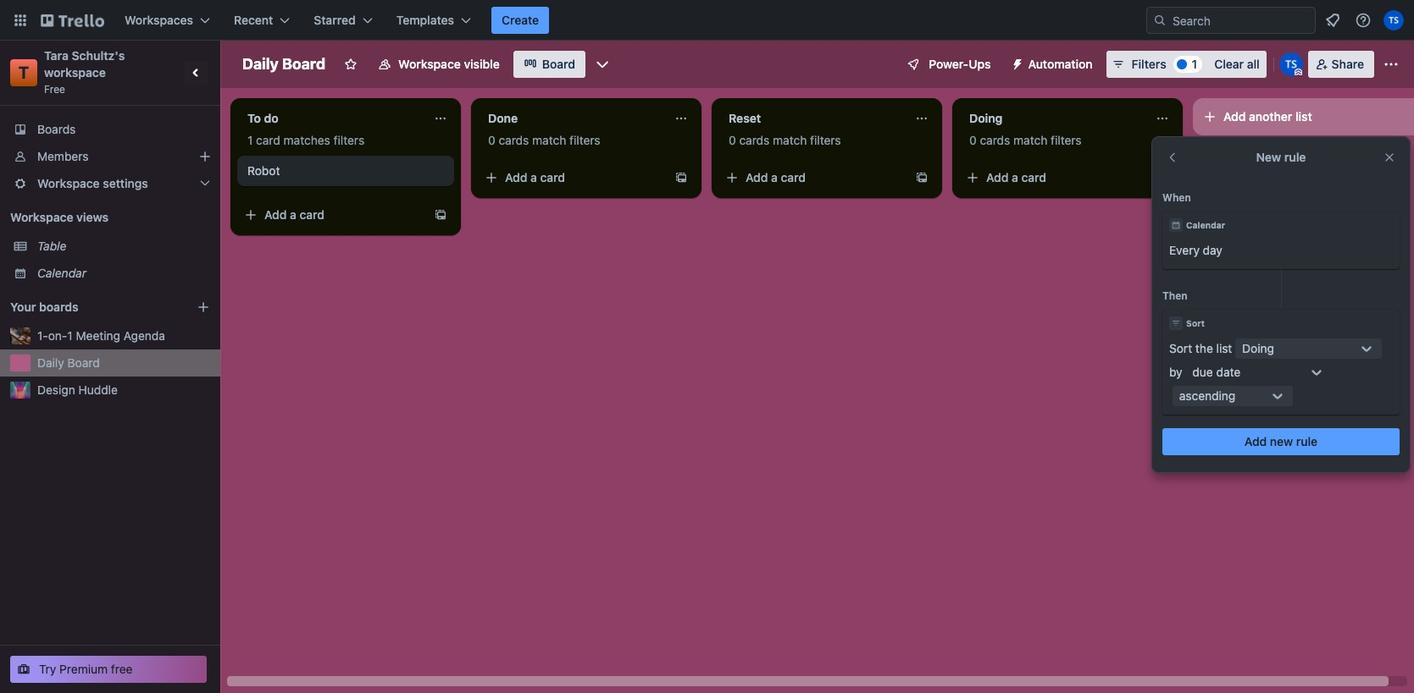Task type: vqa. For each thing, say whether or not it's contained in the screenshot.
first the cards from the right
yes



Task type: describe. For each thing, give the bounding box(es) containing it.
add left new on the right bottom of the page
[[1245, 435, 1267, 449]]

Board name text field
[[234, 51, 334, 78]]

this member is an admin of this board. image
[[1294, 69, 1302, 76]]

1 horizontal spatial doing
[[1242, 341, 1274, 356]]

star or unstar board image
[[344, 58, 358, 71]]

create
[[502, 13, 539, 27]]

settings
[[103, 176, 148, 191]]

templates button
[[386, 7, 481, 34]]

add a card for to do
[[264, 208, 325, 222]]

workspace views
[[10, 210, 109, 225]]

Search field
[[1167, 8, 1315, 33]]

by
[[1169, 365, 1183, 380]]

sort for sort
[[1186, 319, 1205, 329]]

tara
[[44, 48, 69, 63]]

every
[[1169, 243, 1200, 258]]

starred button
[[304, 7, 383, 34]]

new rule
[[1256, 150, 1306, 164]]

table link
[[37, 238, 210, 255]]

workspaces button
[[114, 7, 220, 34]]

Done text field
[[478, 105, 664, 132]]

cards for done
[[499, 133, 529, 147]]

clear all button
[[1208, 51, 1266, 78]]

date
[[1216, 365, 1241, 380]]

match for done
[[532, 133, 566, 147]]

workspace settings button
[[0, 170, 220, 197]]

2 horizontal spatial board
[[542, 57, 575, 71]]

0 cards match filters for done
[[488, 133, 600, 147]]

views
[[76, 210, 109, 225]]

due date
[[1193, 365, 1241, 380]]

try premium free button
[[10, 657, 207, 684]]

t
[[18, 63, 29, 82]]

automation button
[[1004, 51, 1103, 78]]

0 notifications image
[[1323, 10, 1343, 31]]

add new rule button
[[1162, 429, 1400, 456]]

add a card down doing text box
[[986, 170, 1046, 185]]

power-ups
[[929, 57, 991, 71]]

add a card button for to do
[[237, 202, 427, 229]]

0 vertical spatial calendar
[[1186, 220, 1225, 230]]

match for reset
[[773, 133, 807, 147]]

1 vertical spatial tara schultz (taraschultz7) image
[[1279, 53, 1303, 76]]

day
[[1203, 243, 1223, 258]]

design huddle link
[[37, 382, 210, 399]]

boards link
[[0, 116, 220, 143]]

members link
[[0, 143, 220, 170]]

workspace settings
[[37, 176, 148, 191]]

0 cards match filters for reset
[[729, 133, 841, 147]]

new
[[1270, 435, 1293, 449]]

filters for reset
[[810, 133, 841, 147]]

reset
[[729, 111, 761, 125]]

workspace for workspace visible
[[398, 57, 461, 71]]

share
[[1332, 57, 1364, 71]]

card for done
[[540, 170, 565, 185]]

add board image
[[197, 301, 210, 314]]

boards
[[37, 122, 76, 136]]

automation
[[1028, 57, 1093, 71]]

try
[[39, 663, 56, 677]]

1 for 1 card matches filters
[[247, 133, 253, 147]]

1-on-1 meeting agenda
[[37, 329, 165, 343]]

huddle
[[78, 383, 118, 397]]

board inside text box
[[282, 55, 325, 73]]

tara schultz's workspace link
[[44, 48, 128, 80]]

on-
[[48, 329, 67, 343]]

filters
[[1132, 57, 1166, 71]]

a for reset
[[771, 170, 778, 185]]

cards for doing
[[980, 133, 1010, 147]]

create from template… image for 1 card matches filters
[[434, 208, 447, 222]]

1-
[[37, 329, 48, 343]]

show menu image
[[1383, 56, 1400, 73]]

filters for done
[[569, 133, 600, 147]]

list for sort the list
[[1216, 341, 1232, 356]]

workspace visible button
[[368, 51, 510, 78]]

workspace for workspace views
[[10, 210, 73, 225]]

agenda
[[123, 329, 165, 343]]

free
[[44, 83, 65, 96]]

back to home image
[[41, 7, 104, 34]]

a for done
[[531, 170, 537, 185]]

0 horizontal spatial daily
[[37, 356, 64, 370]]

card down do
[[256, 133, 280, 147]]

add a card for reset
[[746, 170, 806, 185]]

share button
[[1308, 51, 1374, 78]]

0 horizontal spatial board
[[67, 356, 100, 370]]

1 for 1
[[1192, 57, 1197, 71]]

sort the list
[[1169, 341, 1232, 356]]

calendar link
[[37, 265, 210, 282]]

power-
[[929, 57, 969, 71]]

0 vertical spatial rule
[[1284, 150, 1306, 164]]

your boards with 3 items element
[[10, 297, 171, 318]]

boards
[[39, 300, 79, 314]]

clear
[[1214, 57, 1244, 71]]

workspaces
[[125, 13, 193, 27]]

add for "add a card" button below doing text box
[[986, 170, 1009, 185]]

matches
[[284, 133, 330, 147]]

tara schultz's workspace free
[[44, 48, 128, 96]]

card down doing text box
[[1021, 170, 1046, 185]]

design
[[37, 383, 75, 397]]

0 cards match filters for doing
[[969, 133, 1082, 147]]



Task type: locate. For each thing, give the bounding box(es) containing it.
due
[[1193, 365, 1213, 380]]

daily board inside text box
[[242, 55, 325, 73]]

daily board
[[242, 55, 325, 73], [37, 356, 100, 370]]

1 horizontal spatial daily
[[242, 55, 279, 73]]

0 cards match filters down reset text box
[[729, 133, 841, 147]]

add down the done on the left top of the page
[[505, 170, 527, 185]]

list inside add another list button
[[1296, 109, 1312, 124]]

card down done text field
[[540, 170, 565, 185]]

0 horizontal spatial 1
[[67, 329, 73, 343]]

2 horizontal spatial 0 cards match filters
[[969, 133, 1082, 147]]

card for to do
[[300, 208, 325, 222]]

match
[[532, 133, 566, 147], [773, 133, 807, 147], [1013, 133, 1048, 147]]

calendar
[[1186, 220, 1225, 230], [37, 266, 86, 280]]

3 match from the left
[[1013, 133, 1048, 147]]

doing down ups
[[969, 111, 1003, 125]]

robot link
[[247, 163, 444, 180]]

workspace for workspace settings
[[37, 176, 100, 191]]

0 horizontal spatial list
[[1216, 341, 1232, 356]]

daily inside text box
[[242, 55, 279, 73]]

sm image
[[1004, 51, 1028, 75]]

ascending
[[1179, 389, 1236, 403]]

robot
[[247, 164, 280, 178]]

2 match from the left
[[773, 133, 807, 147]]

visible
[[464, 57, 500, 71]]

1 horizontal spatial 1
[[247, 133, 253, 147]]

1 vertical spatial doing
[[1242, 341, 1274, 356]]

sort up sort the list on the right of the page
[[1186, 319, 1205, 329]]

then
[[1162, 290, 1188, 302]]

0 cards match filters down doing text box
[[969, 133, 1082, 147]]

list for add another list
[[1296, 109, 1312, 124]]

filters down doing text box
[[1051, 133, 1082, 147]]

daily
[[242, 55, 279, 73], [37, 356, 64, 370]]

0 for done
[[488, 133, 495, 147]]

tara schultz (taraschultz7) image right all
[[1279, 53, 1303, 76]]

a for to do
[[290, 208, 296, 222]]

2 horizontal spatial cards
[[980, 133, 1010, 147]]

create from template… image
[[674, 171, 688, 185]]

board link
[[513, 51, 585, 78]]

match down done text field
[[532, 133, 566, 147]]

filters down done text field
[[569, 133, 600, 147]]

doing
[[969, 111, 1003, 125], [1242, 341, 1274, 356]]

1 horizontal spatial match
[[773, 133, 807, 147]]

add down robot in the left of the page
[[264, 208, 287, 222]]

doing inside text box
[[969, 111, 1003, 125]]

add for "add a card" button corresponding to to do
[[264, 208, 287, 222]]

workspace
[[44, 65, 106, 80]]

add left another
[[1223, 109, 1246, 124]]

board
[[282, 55, 325, 73], [542, 57, 575, 71], [67, 356, 100, 370]]

daily up design
[[37, 356, 64, 370]]

workspace navigation collapse icon image
[[185, 61, 208, 85]]

1
[[1192, 57, 1197, 71], [247, 133, 253, 147], [67, 329, 73, 343]]

every day
[[1169, 243, 1223, 258]]

match down doing text box
[[1013, 133, 1048, 147]]

free
[[111, 663, 133, 677]]

To do text field
[[237, 105, 424, 132]]

1 horizontal spatial create from template… image
[[915, 171, 929, 185]]

match down reset text box
[[773, 133, 807, 147]]

try premium free
[[39, 663, 133, 677]]

0 for doing
[[969, 133, 977, 147]]

premium
[[59, 663, 108, 677]]

0 horizontal spatial create from template… image
[[434, 208, 447, 222]]

tara schultz (taraschultz7) image right open information menu "icon" at the top
[[1384, 10, 1404, 31]]

1 horizontal spatial cards
[[739, 133, 770, 147]]

to do
[[247, 111, 279, 125]]

add new rule
[[1245, 435, 1318, 449]]

0 down the done on the left top of the page
[[488, 133, 495, 147]]

1 cards from the left
[[499, 133, 529, 147]]

starred
[[314, 13, 356, 27]]

a down doing text box
[[1012, 170, 1018, 185]]

0 vertical spatial daily board
[[242, 55, 325, 73]]

filters down "to do" text box
[[334, 133, 364, 147]]

1 left 'clear'
[[1192, 57, 1197, 71]]

recent button
[[224, 7, 300, 34]]

0 vertical spatial tara schultz (taraschultz7) image
[[1384, 10, 1404, 31]]

2 0 from the left
[[729, 133, 736, 147]]

2 cards from the left
[[739, 133, 770, 147]]

all
[[1247, 57, 1260, 71]]

board up design huddle
[[67, 356, 100, 370]]

add down doing text box
[[986, 170, 1009, 185]]

rule inside button
[[1296, 435, 1318, 449]]

3 0 cards match filters from the left
[[969, 133, 1082, 147]]

your
[[10, 300, 36, 314]]

add down reset
[[746, 170, 768, 185]]

0 down ups
[[969, 133, 977, 147]]

2 filters from the left
[[569, 133, 600, 147]]

filters for to do
[[334, 133, 364, 147]]

1 vertical spatial rule
[[1296, 435, 1318, 449]]

workspace up 'table'
[[10, 210, 73, 225]]

workspace
[[398, 57, 461, 71], [37, 176, 100, 191], [10, 210, 73, 225]]

rule right new
[[1284, 150, 1306, 164]]

cards down doing text box
[[980, 133, 1010, 147]]

add a card for done
[[505, 170, 565, 185]]

workspace inside button
[[398, 57, 461, 71]]

2 horizontal spatial 0
[[969, 133, 977, 147]]

list right another
[[1296, 109, 1312, 124]]

meeting
[[76, 329, 120, 343]]

add a card button down robot link
[[237, 202, 427, 229]]

add
[[1223, 109, 1246, 124], [505, 170, 527, 185], [746, 170, 768, 185], [986, 170, 1009, 185], [264, 208, 287, 222], [1245, 435, 1267, 449]]

workspace inside popup button
[[37, 176, 100, 191]]

1 vertical spatial 1
[[247, 133, 253, 147]]

1 inside 1-on-1 meeting agenda link
[[67, 329, 73, 343]]

card down reset text box
[[781, 170, 806, 185]]

open information menu image
[[1355, 12, 1372, 29]]

cards
[[499, 133, 529, 147], [739, 133, 770, 147], [980, 133, 1010, 147]]

do
[[264, 111, 279, 125]]

2 horizontal spatial 1
[[1192, 57, 1197, 71]]

0 horizontal spatial cards
[[499, 133, 529, 147]]

0 vertical spatial doing
[[969, 111, 1003, 125]]

filters down reset text box
[[810, 133, 841, 147]]

board left star or unstar board icon
[[282, 55, 325, 73]]

add a card button down done text field
[[478, 164, 668, 191]]

2 horizontal spatial match
[[1013, 133, 1048, 147]]

1 right 1-
[[67, 329, 73, 343]]

1 horizontal spatial 0
[[729, 133, 736, 147]]

0 for reset
[[729, 133, 736, 147]]

3 filters from the left
[[810, 133, 841, 147]]

workspace down members
[[37, 176, 100, 191]]

members
[[37, 149, 89, 164]]

create from template… image for 0 cards match filters
[[915, 171, 929, 185]]

sort
[[1186, 319, 1205, 329], [1169, 341, 1192, 356]]

1 vertical spatial list
[[1216, 341, 1232, 356]]

1 filters from the left
[[334, 133, 364, 147]]

filters
[[334, 133, 364, 147], [569, 133, 600, 147], [810, 133, 841, 147], [1051, 133, 1082, 147]]

add a card down robot in the left of the page
[[264, 208, 325, 222]]

search image
[[1153, 14, 1167, 27]]

daily board down 'recent' popup button
[[242, 55, 325, 73]]

add for "add a card" button corresponding to reset
[[746, 170, 768, 185]]

0 vertical spatial workspace
[[398, 57, 461, 71]]

add a card down the done on the left top of the page
[[505, 170, 565, 185]]

match for doing
[[1013, 133, 1048, 147]]

1 horizontal spatial daily board
[[242, 55, 325, 73]]

list
[[1296, 109, 1312, 124], [1216, 341, 1232, 356]]

calendar up 'day'
[[1186, 220, 1225, 230]]

0 cards match filters down done text field
[[488, 133, 600, 147]]

4 filters from the left
[[1051, 133, 1082, 147]]

cards down the done on the left top of the page
[[499, 133, 529, 147]]

0 horizontal spatial calendar
[[37, 266, 86, 280]]

daily board up design huddle
[[37, 356, 100, 370]]

1 horizontal spatial list
[[1296, 109, 1312, 124]]

0 horizontal spatial 0 cards match filters
[[488, 133, 600, 147]]

0 horizontal spatial match
[[532, 133, 566, 147]]

0 horizontal spatial 0
[[488, 133, 495, 147]]

board left customize views icon
[[542, 57, 575, 71]]

0 vertical spatial sort
[[1186, 319, 1205, 329]]

1 vertical spatial daily
[[37, 356, 64, 370]]

design huddle
[[37, 383, 118, 397]]

list right 'the'
[[1216, 341, 1232, 356]]

recent
[[234, 13, 273, 27]]

cards down reset
[[739, 133, 770, 147]]

daily board link
[[37, 355, 210, 372]]

a down reset text box
[[771, 170, 778, 185]]

3 0 from the left
[[969, 133, 977, 147]]

t link
[[10, 59, 37, 86]]

workspace visible
[[398, 57, 500, 71]]

0 vertical spatial list
[[1296, 109, 1312, 124]]

done
[[488, 111, 518, 125]]

0
[[488, 133, 495, 147], [729, 133, 736, 147], [969, 133, 977, 147]]

sort for sort the list
[[1169, 341, 1192, 356]]

cards for reset
[[739, 133, 770, 147]]

sort left 'the'
[[1169, 341, 1192, 356]]

a down robot link
[[290, 208, 296, 222]]

2 vertical spatial workspace
[[10, 210, 73, 225]]

card
[[256, 133, 280, 147], [540, 170, 565, 185], [781, 170, 806, 185], [1021, 170, 1046, 185], [300, 208, 325, 222]]

1 0 from the left
[[488, 133, 495, 147]]

add a card button
[[478, 164, 668, 191], [719, 164, 908, 191], [959, 164, 1149, 191], [237, 202, 427, 229]]

2 0 cards match filters from the left
[[729, 133, 841, 147]]

3 cards from the left
[[980, 133, 1010, 147]]

filters for doing
[[1051, 133, 1082, 147]]

schultz's
[[72, 48, 125, 63]]

the
[[1195, 341, 1213, 356]]

1 0 cards match filters from the left
[[488, 133, 600, 147]]

add a card
[[505, 170, 565, 185], [746, 170, 806, 185], [986, 170, 1046, 185], [264, 208, 325, 222]]

add a card down reset
[[746, 170, 806, 185]]

tara schultz (taraschultz7) image
[[1384, 10, 1404, 31], [1279, 53, 1303, 76]]

0 down reset
[[729, 133, 736, 147]]

create from template… image
[[915, 171, 929, 185], [434, 208, 447, 222]]

new
[[1256, 150, 1281, 164]]

Doing text field
[[959, 105, 1146, 132]]

calendar down 'table'
[[37, 266, 86, 280]]

add for add another list button
[[1223, 109, 1246, 124]]

workspace down templates popup button
[[398, 57, 461, 71]]

1 vertical spatial workspace
[[37, 176, 100, 191]]

add a card button down reset text box
[[719, 164, 908, 191]]

daily down 'recent' popup button
[[242, 55, 279, 73]]

card down robot link
[[300, 208, 325, 222]]

when
[[1162, 191, 1191, 204]]

add a card button for done
[[478, 164, 668, 191]]

1 vertical spatial sort
[[1169, 341, 1192, 356]]

add for "add a card" button for done
[[505, 170, 527, 185]]

1 match from the left
[[532, 133, 566, 147]]

0 horizontal spatial tara schultz (taraschultz7) image
[[1279, 53, 1303, 76]]

1 vertical spatial create from template… image
[[434, 208, 447, 222]]

2 vertical spatial 1
[[67, 329, 73, 343]]

customize views image
[[594, 56, 611, 73]]

0 vertical spatial daily
[[242, 55, 279, 73]]

1 down to
[[247, 133, 253, 147]]

0 vertical spatial create from template… image
[[915, 171, 929, 185]]

primary element
[[0, 0, 1414, 41]]

a
[[531, 170, 537, 185], [771, 170, 778, 185], [1012, 170, 1018, 185], [290, 208, 296, 222]]

another
[[1249, 109, 1292, 124]]

card for reset
[[781, 170, 806, 185]]

1 vertical spatial calendar
[[37, 266, 86, 280]]

templates
[[396, 13, 454, 27]]

add another list button
[[1193, 98, 1414, 136]]

power-ups button
[[895, 51, 1001, 78]]

1 horizontal spatial calendar
[[1186, 220, 1225, 230]]

add another list
[[1223, 109, 1312, 124]]

0 vertical spatial 1
[[1192, 57, 1197, 71]]

0 cards match filters
[[488, 133, 600, 147], [729, 133, 841, 147], [969, 133, 1082, 147]]

1-on-1 meeting agenda link
[[37, 328, 210, 345]]

Reset text field
[[719, 105, 905, 132]]

1 horizontal spatial board
[[282, 55, 325, 73]]

doing right 'the'
[[1242, 341, 1274, 356]]

rule
[[1284, 150, 1306, 164], [1296, 435, 1318, 449]]

1 card matches filters
[[247, 133, 364, 147]]

ups
[[969, 57, 991, 71]]

1 horizontal spatial tara schultz (taraschultz7) image
[[1384, 10, 1404, 31]]

1 horizontal spatial 0 cards match filters
[[729, 133, 841, 147]]

a down done text field
[[531, 170, 537, 185]]

rule right new on the right bottom of the page
[[1296, 435, 1318, 449]]

to
[[247, 111, 261, 125]]

add a card button down doing text box
[[959, 164, 1149, 191]]

table
[[37, 239, 66, 253]]

0 horizontal spatial doing
[[969, 111, 1003, 125]]

add a card button for reset
[[719, 164, 908, 191]]

clear all
[[1214, 57, 1260, 71]]

1 vertical spatial daily board
[[37, 356, 100, 370]]

your boards
[[10, 300, 79, 314]]

0 horizontal spatial daily board
[[37, 356, 100, 370]]

create button
[[491, 7, 549, 34]]



